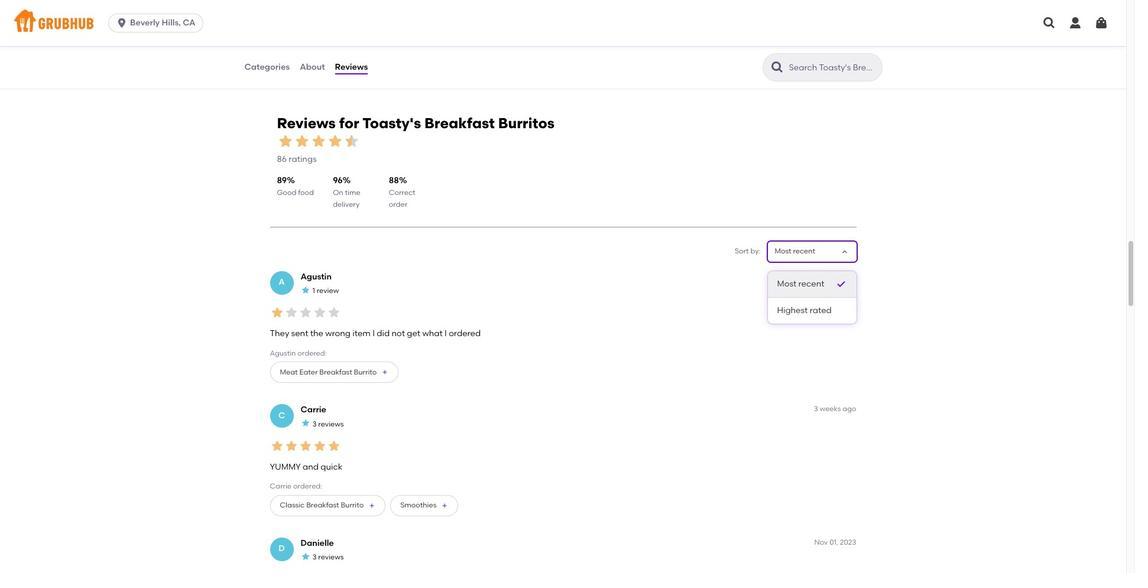 Task type: describe. For each thing, give the bounding box(es) containing it.
burritos
[[498, 115, 555, 132]]

ratings for 86 ratings
[[289, 154, 317, 164]]

89
[[277, 176, 287, 186]]

1 i from the left
[[373, 329, 375, 339]]

sort by:
[[735, 247, 761, 255]]

min for 9 ratings
[[706, 40, 719, 48]]

most recent option
[[768, 271, 856, 298]]

smoothies
[[400, 501, 437, 510]]

quick
[[321, 462, 342, 472]]

1 horizontal spatial svg image
[[1094, 16, 1109, 30]]

2 i from the left
[[445, 329, 447, 339]]

2 weeks ago
[[814, 272, 856, 280]]

eater
[[299, 368, 318, 376]]

agustin for agustin ordered:
[[270, 349, 296, 358]]

delivery inside 96 on time delivery
[[333, 200, 360, 209]]

plus icon image for smoothies
[[441, 502, 448, 509]]

recent inside option
[[798, 279, 825, 289]]

2
[[814, 272, 818, 280]]

88 correct order
[[389, 176, 415, 209]]

ordered: for and
[[293, 483, 322, 491]]

min for 2028 ratings
[[495, 40, 508, 48]]

2 svg image from the left
[[1068, 16, 1083, 30]]

delivery for 9 ratings
[[702, 50, 729, 58]]

hills,
[[162, 18, 181, 28]]

on
[[333, 188, 343, 197]]

yummy and quick
[[270, 462, 342, 472]]

86 ratings
[[277, 154, 317, 164]]

danielle
[[301, 538, 334, 548]]

0 vertical spatial burrito
[[354, 368, 377, 376]]

3 reviews for danielle
[[312, 553, 344, 562]]

sort
[[735, 247, 749, 255]]

main navigation navigation
[[0, 0, 1126, 46]]

Sort by: field
[[775, 247, 815, 257]]

$2.49
[[684, 50, 701, 58]]

2 vertical spatial breakfast
[[306, 501, 339, 510]]

reviews for danielle
[[318, 553, 344, 562]]

and
[[303, 462, 319, 472]]

reviews button
[[334, 46, 368, 89]]

01,
[[830, 538, 838, 547]]

agustin ordered:
[[270, 349, 327, 358]]

caret down icon image
[[840, 247, 849, 256]]

classic
[[280, 501, 305, 510]]

30–45 min $2.49 delivery
[[684, 40, 729, 58]]

2023
[[840, 538, 856, 547]]

not
[[392, 329, 405, 339]]

good
[[277, 188, 296, 197]]

96 on time delivery
[[333, 176, 360, 209]]

2028 ratings
[[605, 53, 654, 63]]

89 good food
[[277, 176, 314, 197]]

weeks for they sent the wrong item i did not get what i ordered
[[820, 272, 841, 280]]

96
[[333, 176, 343, 186]]

30–45 for 9 ratings
[[684, 40, 704, 48]]

search icon image
[[770, 60, 784, 74]]

by:
[[751, 247, 761, 255]]

meat eater breakfast burrito button
[[270, 362, 399, 383]]

ordered: for sent
[[298, 349, 327, 358]]

categories button
[[244, 46, 290, 89]]

meat
[[280, 368, 298, 376]]

ratings for 367 ratings
[[415, 53, 443, 63]]

food
[[298, 188, 314, 197]]

highest
[[777, 306, 808, 316]]

3 for danielle
[[312, 553, 317, 562]]

367 ratings
[[399, 53, 443, 63]]

correct
[[389, 188, 415, 197]]

a
[[279, 277, 285, 288]]

for
[[339, 115, 359, 132]]

weeks for yummy and quick
[[820, 405, 841, 413]]

did
[[377, 329, 390, 339]]

Search Toasty's Breakfast Burritos search field
[[788, 62, 878, 73]]

get
[[407, 329, 420, 339]]

ca
[[183, 18, 195, 28]]

1 svg image from the left
[[1042, 16, 1056, 30]]

ago for yummy and quick
[[843, 405, 856, 413]]

0 vertical spatial 3
[[814, 405, 818, 413]]

1 vertical spatial burrito
[[341, 501, 364, 510]]

$3.49
[[472, 50, 490, 58]]

ordered
[[449, 329, 481, 339]]

nov
[[814, 538, 828, 547]]

beverly hills, ca
[[130, 18, 195, 28]]

meat eater breakfast burrito
[[280, 368, 377, 376]]

d
[[279, 544, 285, 554]]

yummy
[[270, 462, 301, 472]]



Task type: locate. For each thing, give the bounding box(es) containing it.
2 weeks from the top
[[820, 405, 841, 413]]

agustin for agustin
[[301, 272, 332, 282]]

c
[[278, 411, 285, 421]]

min inside 30–45 min $2.49 delivery
[[706, 40, 719, 48]]

recent
[[793, 247, 815, 255], [798, 279, 825, 289]]

beverly hills, ca button
[[108, 14, 208, 33]]

delivery inside 35–50 min $1.99 delivery
[[279, 50, 305, 58]]

1 3 reviews from the top
[[312, 420, 344, 428]]

ratings for 9 ratings
[[837, 53, 865, 63]]

plus icon image inside classic breakfast burrito button
[[368, 502, 376, 509]]

categories
[[244, 62, 290, 72]]

carrie down yummy
[[270, 483, 291, 491]]

1 vertical spatial most recent
[[777, 279, 825, 289]]

1 vertical spatial recent
[[798, 279, 825, 289]]

1 ago from the top
[[843, 272, 856, 280]]

smoothies button
[[390, 495, 458, 516]]

delivery inside 30–45 min $3.49 delivery
[[491, 50, 518, 58]]

plus icon image for meat eater breakfast burrito
[[382, 369, 389, 376]]

plus icon image for classic breakfast burrito
[[368, 502, 376, 509]]

rated
[[810, 306, 832, 316]]

88
[[389, 176, 399, 186]]

0 vertical spatial weeks
[[820, 272, 841, 280]]

2 reviews from the top
[[318, 553, 344, 562]]

delivery
[[279, 50, 305, 58], [491, 50, 518, 58], [702, 50, 729, 58], [333, 200, 360, 209]]

9 ratings
[[830, 53, 865, 63]]

agustin down they
[[270, 349, 296, 358]]

sent
[[291, 329, 308, 339]]

classic breakfast burrito button
[[270, 495, 386, 516]]

classic breakfast burrito
[[280, 501, 364, 510]]

2 horizontal spatial plus icon image
[[441, 502, 448, 509]]

reviews for reviews for toasty's breakfast burritos
[[277, 115, 336, 132]]

delivery right $2.49
[[702, 50, 729, 58]]

delivery down "time"
[[333, 200, 360, 209]]

30–45 min $3.49 delivery
[[472, 40, 518, 58]]

wrong
[[325, 329, 351, 339]]

most up highest
[[777, 279, 796, 289]]

min for 367 ratings
[[284, 40, 296, 48]]

reviews inside button
[[335, 62, 368, 72]]

ratings
[[415, 53, 443, 63], [626, 53, 654, 63], [837, 53, 865, 63], [289, 154, 317, 164]]

1 weeks from the top
[[820, 272, 841, 280]]

min
[[284, 40, 296, 48], [495, 40, 508, 48], [706, 40, 719, 48]]

most recent up 2
[[775, 247, 815, 255]]

1 vertical spatial 3 reviews
[[312, 553, 344, 562]]

agustin up 1
[[301, 272, 332, 282]]

1 horizontal spatial min
[[495, 40, 508, 48]]

1 review
[[312, 287, 339, 295]]

1 vertical spatial carrie
[[270, 483, 291, 491]]

nov 01, 2023
[[814, 538, 856, 547]]

0 horizontal spatial i
[[373, 329, 375, 339]]

check icon image
[[835, 278, 847, 290]]

carrie for carrie
[[301, 405, 326, 415]]

delivery for 2028 ratings
[[491, 50, 518, 58]]

35–50 min $1.99 delivery
[[261, 40, 305, 58]]

item
[[353, 329, 371, 339]]

ordered: down yummy and quick on the bottom of page
[[293, 483, 322, 491]]

3 reviews
[[312, 420, 344, 428], [312, 553, 344, 562]]

1
[[312, 287, 315, 295]]

0 vertical spatial reviews
[[318, 420, 344, 428]]

svg image
[[1042, 16, 1056, 30], [1068, 16, 1083, 30]]

1 vertical spatial ago
[[843, 405, 856, 413]]

1 horizontal spatial carrie
[[301, 405, 326, 415]]

2 3 reviews from the top
[[312, 553, 344, 562]]

reviews
[[335, 62, 368, 72], [277, 115, 336, 132]]

reviews right about
[[335, 62, 368, 72]]

3 weeks ago
[[814, 405, 856, 413]]

30–45 for 2028 ratings
[[472, 40, 493, 48]]

most recent up highest rated
[[777, 279, 825, 289]]

1 horizontal spatial agustin
[[301, 272, 332, 282]]

2 30–45 from the left
[[684, 40, 704, 48]]

9
[[830, 53, 835, 63]]

burrito down the item at the left
[[354, 368, 377, 376]]

1 horizontal spatial 30–45
[[684, 40, 704, 48]]

plus icon image down did
[[382, 369, 389, 376]]

3 min from the left
[[706, 40, 719, 48]]

ago for they sent the wrong item i did not get what i ordered
[[843, 272, 856, 280]]

reviews for carrie
[[318, 420, 344, 428]]

about button
[[299, 46, 326, 89]]

0 horizontal spatial svg image
[[116, 17, 128, 29]]

30–45 inside 30–45 min $3.49 delivery
[[472, 40, 493, 48]]

star icon image
[[395, 39, 405, 49], [405, 39, 414, 49], [414, 39, 424, 49], [424, 39, 433, 49], [433, 39, 443, 49], [433, 39, 443, 49], [607, 39, 616, 49], [616, 39, 626, 49], [626, 39, 635, 49], [635, 39, 645, 49], [645, 39, 654, 49], [818, 39, 827, 49], [827, 39, 837, 49], [837, 39, 846, 49], [846, 39, 856, 49], [846, 39, 856, 49], [856, 39, 865, 49], [277, 133, 294, 150], [294, 133, 310, 150], [310, 133, 327, 150], [327, 133, 343, 150], [343, 133, 360, 150], [343, 133, 360, 150], [301, 285, 310, 295], [270, 306, 284, 320], [284, 306, 298, 320], [298, 306, 312, 320], [312, 306, 327, 320], [327, 306, 341, 320], [301, 419, 310, 428], [270, 439, 284, 453], [284, 439, 298, 453], [298, 439, 312, 453], [312, 439, 327, 453], [327, 439, 341, 453], [301, 552, 310, 562]]

86
[[277, 154, 287, 164]]

recent up highest rated
[[798, 279, 825, 289]]

2 horizontal spatial min
[[706, 40, 719, 48]]

weeks
[[820, 272, 841, 280], [820, 405, 841, 413]]

0 vertical spatial reviews
[[335, 62, 368, 72]]

1 horizontal spatial i
[[445, 329, 447, 339]]

2 vertical spatial 3
[[312, 553, 317, 562]]

3 for carrie
[[312, 420, 317, 428]]

i right what
[[445, 329, 447, 339]]

most inside option
[[777, 279, 796, 289]]

most right the by:
[[775, 247, 791, 255]]

delivery right $3.49
[[491, 50, 518, 58]]

ratings right 86
[[289, 154, 317, 164]]

3 reviews for carrie
[[312, 420, 344, 428]]

highest rated
[[777, 306, 832, 316]]

367
[[399, 53, 413, 63]]

2 ago from the top
[[843, 405, 856, 413]]

0 vertical spatial breakfast
[[424, 115, 495, 132]]

2 min from the left
[[495, 40, 508, 48]]

carrie for carrie ordered:
[[270, 483, 291, 491]]

plus icon image inside the smoothies button
[[441, 502, 448, 509]]

1 min from the left
[[284, 40, 296, 48]]

beverly
[[130, 18, 160, 28]]

2028
[[605, 53, 624, 63]]

burrito down quick
[[341, 501, 364, 510]]

3 reviews down danielle
[[312, 553, 344, 562]]

most recent
[[775, 247, 815, 255], [777, 279, 825, 289]]

agustin
[[301, 272, 332, 282], [270, 349, 296, 358]]

reviews down danielle
[[318, 553, 344, 562]]

ratings right 2028
[[626, 53, 654, 63]]

plus icon image left the 'smoothies'
[[368, 502, 376, 509]]

ordered: up eater
[[298, 349, 327, 358]]

0 vertical spatial most
[[775, 247, 791, 255]]

reviews up 86 ratings
[[277, 115, 336, 132]]

0 vertical spatial 3 reviews
[[312, 420, 344, 428]]

1 vertical spatial agustin
[[270, 349, 296, 358]]

breakfast
[[424, 115, 495, 132], [319, 368, 352, 376], [306, 501, 339, 510]]

0 vertical spatial carrie
[[301, 405, 326, 415]]

30–45 up $3.49
[[472, 40, 493, 48]]

time
[[345, 188, 360, 197]]

reviews
[[318, 420, 344, 428], [318, 553, 344, 562]]

recent inside sort by: field
[[793, 247, 815, 255]]

burrito
[[354, 368, 377, 376], [341, 501, 364, 510]]

0 horizontal spatial carrie
[[270, 483, 291, 491]]

plus icon image
[[382, 369, 389, 376], [368, 502, 376, 509], [441, 502, 448, 509]]

reviews for reviews
[[335, 62, 368, 72]]

ratings right the 367
[[415, 53, 443, 63]]

ratings right 9
[[837, 53, 865, 63]]

0 horizontal spatial svg image
[[1042, 16, 1056, 30]]

reviews up quick
[[318, 420, 344, 428]]

plus icon image right the 'smoothies'
[[441, 502, 448, 509]]

0 vertical spatial most recent
[[775, 247, 815, 255]]

svg image
[[1094, 16, 1109, 30], [116, 17, 128, 29]]

delivery inside 30–45 min $2.49 delivery
[[702, 50, 729, 58]]

ordered:
[[298, 349, 327, 358], [293, 483, 322, 491]]

i left did
[[373, 329, 375, 339]]

3 reviews up quick
[[312, 420, 344, 428]]

$1.99
[[261, 50, 277, 58]]

ago
[[843, 272, 856, 280], [843, 405, 856, 413]]

most
[[775, 247, 791, 255], [777, 279, 796, 289]]

1 30–45 from the left
[[472, 40, 493, 48]]

toasty's
[[362, 115, 421, 132]]

most recent inside option
[[777, 279, 825, 289]]

ratings for 2028 ratings
[[626, 53, 654, 63]]

they sent the wrong item i did not get what i ordered
[[270, 329, 481, 339]]

recent up 2
[[793, 247, 815, 255]]

0 vertical spatial ago
[[843, 272, 856, 280]]

0 horizontal spatial min
[[284, 40, 296, 48]]

delivery down 35–50
[[279, 50, 305, 58]]

35–50
[[261, 40, 282, 48]]

1 horizontal spatial svg image
[[1068, 16, 1083, 30]]

0 horizontal spatial agustin
[[270, 349, 296, 358]]

1 horizontal spatial plus icon image
[[382, 369, 389, 376]]

most inside sort by: field
[[775, 247, 791, 255]]

30–45 inside 30–45 min $2.49 delivery
[[684, 40, 704, 48]]

min inside 35–50 min $1.99 delivery
[[284, 40, 296, 48]]

carrie right c
[[301, 405, 326, 415]]

i
[[373, 329, 375, 339], [445, 329, 447, 339]]

1 vertical spatial reviews
[[318, 553, 344, 562]]

3
[[814, 405, 818, 413], [312, 420, 317, 428], [312, 553, 317, 562]]

delivery for 367 ratings
[[279, 50, 305, 58]]

1 reviews from the top
[[318, 420, 344, 428]]

the
[[310, 329, 323, 339]]

0 horizontal spatial 30–45
[[472, 40, 493, 48]]

what
[[422, 329, 443, 339]]

about
[[300, 62, 325, 72]]

reviews for toasty's breakfast burritos
[[277, 115, 555, 132]]

carrie ordered:
[[270, 483, 322, 491]]

1 vertical spatial most
[[777, 279, 796, 289]]

carrie
[[301, 405, 326, 415], [270, 483, 291, 491]]

30–45
[[472, 40, 493, 48], [684, 40, 704, 48]]

0 vertical spatial recent
[[793, 247, 815, 255]]

review
[[317, 287, 339, 295]]

1 vertical spatial breakfast
[[319, 368, 352, 376]]

30–45 up $2.49
[[684, 40, 704, 48]]

1 vertical spatial weeks
[[820, 405, 841, 413]]

0 vertical spatial agustin
[[301, 272, 332, 282]]

0 horizontal spatial plus icon image
[[368, 502, 376, 509]]

order
[[389, 200, 407, 209]]

1 vertical spatial reviews
[[277, 115, 336, 132]]

1 vertical spatial ordered:
[[293, 483, 322, 491]]

1 vertical spatial 3
[[312, 420, 317, 428]]

0 vertical spatial ordered:
[[298, 349, 327, 358]]

they
[[270, 329, 289, 339]]

plus icon image inside "meat eater breakfast burrito" button
[[382, 369, 389, 376]]

svg image inside the beverly hills, ca button
[[116, 17, 128, 29]]

min inside 30–45 min $3.49 delivery
[[495, 40, 508, 48]]



Task type: vqa. For each thing, say whether or not it's contained in the screenshot.
3.9 (26)
no



